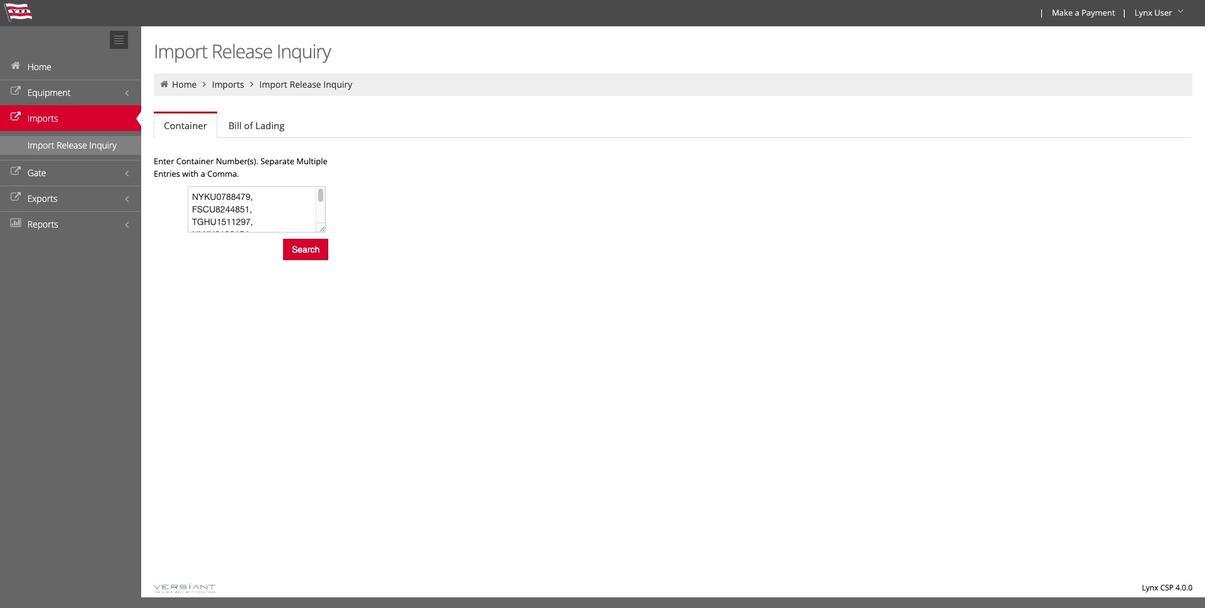 Task type: vqa. For each thing, say whether or not it's contained in the screenshot.
'HOME' icon within "Home" link
yes



Task type: describe. For each thing, give the bounding box(es) containing it.
lynx for lynx csp 4.0.0
[[1142, 583, 1159, 594]]

angle down image
[[1175, 7, 1187, 16]]

import for import release inquiry link to the right
[[259, 78, 287, 90]]

bill
[[228, 119, 242, 132]]

lynx user link
[[1129, 0, 1192, 26]]

container link
[[154, 114, 217, 138]]

bill of lading
[[228, 119, 285, 132]]

enter container number(s).  separate multiple entries with a comma.
[[154, 156, 328, 180]]

external link image for imports
[[9, 113, 22, 122]]

equipment
[[27, 87, 71, 99]]

1 horizontal spatial import release inquiry link
[[259, 78, 352, 90]]

inquiry for import release inquiry link to the right
[[324, 78, 352, 90]]

2 angle right image from the left
[[246, 80, 257, 89]]

0 horizontal spatial home image
[[9, 62, 22, 70]]

1 horizontal spatial home image
[[159, 80, 170, 89]]

lading
[[255, 119, 285, 132]]

external link image for gate
[[9, 168, 22, 176]]

a inside enter container number(s).  separate multiple entries with a comma.
[[201, 168, 205, 180]]

import for the bottommost import release inquiry link
[[28, 139, 54, 151]]

csp
[[1161, 583, 1174, 594]]

versiant image
[[154, 585, 215, 594]]

lynx csp 4.0.0
[[1142, 583, 1193, 594]]

equipment link
[[0, 80, 141, 105]]

make a payment
[[1052, 7, 1115, 18]]

inquiry for the bottommost import release inquiry link
[[89, 139, 117, 151]]

comma.
[[207, 168, 239, 180]]

1 horizontal spatial home link
[[172, 78, 197, 90]]

payment
[[1082, 7, 1115, 18]]

make a payment link
[[1047, 0, 1120, 26]]

1 vertical spatial import release inquiry
[[259, 78, 352, 90]]

with
[[182, 168, 199, 180]]

1 horizontal spatial release
[[212, 38, 272, 64]]

release for import release inquiry link to the right
[[290, 78, 321, 90]]

0 vertical spatial inquiry
[[277, 38, 331, 64]]

lynx for lynx user
[[1135, 7, 1153, 18]]

container inside enter container number(s).  separate multiple entries with a comma.
[[176, 156, 214, 167]]

external link image
[[9, 193, 22, 202]]

entries
[[154, 168, 180, 180]]

1 | from the left
[[1040, 7, 1044, 18]]

search button
[[283, 239, 329, 261]]

2 vertical spatial import release inquiry
[[28, 139, 117, 151]]

of
[[244, 119, 253, 132]]

2 | from the left
[[1122, 7, 1127, 18]]

0 vertical spatial a
[[1075, 7, 1080, 18]]

multiple
[[297, 156, 328, 167]]



Task type: locate. For each thing, give the bounding box(es) containing it.
a right with
[[201, 168, 205, 180]]

2 vertical spatial inquiry
[[89, 139, 117, 151]]

0 horizontal spatial |
[[1040, 7, 1044, 18]]

home link
[[0, 54, 141, 80], [172, 78, 197, 90]]

imports link up bill
[[212, 78, 244, 90]]

import release inquiry
[[154, 38, 331, 64], [259, 78, 352, 90], [28, 139, 117, 151]]

enter
[[154, 156, 174, 167]]

0 vertical spatial imports link
[[212, 78, 244, 90]]

0 horizontal spatial angle right image
[[199, 80, 210, 89]]

| right payment
[[1122, 7, 1127, 18]]

0 horizontal spatial home
[[27, 61, 51, 73]]

bar chart image
[[9, 219, 22, 228]]

external link image
[[9, 87, 22, 96], [9, 113, 22, 122], [9, 168, 22, 176]]

exports link
[[0, 186, 141, 212]]

release for the bottommost import release inquiry link
[[57, 139, 87, 151]]

0 horizontal spatial a
[[201, 168, 205, 180]]

0 vertical spatial external link image
[[9, 87, 22, 96]]

a
[[1075, 7, 1080, 18], [201, 168, 205, 180]]

home image up equipment link
[[9, 62, 22, 70]]

1 vertical spatial external link image
[[9, 113, 22, 122]]

search
[[292, 245, 320, 255]]

1 horizontal spatial import
[[154, 38, 207, 64]]

container
[[164, 119, 207, 132], [176, 156, 214, 167]]

imports down equipment
[[27, 112, 58, 124]]

home link up equipment
[[0, 54, 141, 80]]

| left make
[[1040, 7, 1044, 18]]

imports inside imports link
[[27, 112, 58, 124]]

container inside container link
[[164, 119, 207, 132]]

0 vertical spatial import
[[154, 38, 207, 64]]

lynx user
[[1135, 7, 1172, 18]]

imports link down equipment
[[0, 105, 141, 131]]

1 horizontal spatial imports
[[212, 78, 244, 90]]

gate link
[[0, 160, 141, 186]]

2 vertical spatial import
[[28, 139, 54, 151]]

external link image left 'gate'
[[9, 168, 22, 176]]

external link image for equipment
[[9, 87, 22, 96]]

1 vertical spatial inquiry
[[324, 78, 352, 90]]

4.0.0
[[1176, 583, 1193, 594]]

3 external link image from the top
[[9, 168, 22, 176]]

0 horizontal spatial import release inquiry link
[[0, 136, 141, 155]]

external link image inside imports link
[[9, 113, 22, 122]]

release inside import release inquiry link
[[57, 139, 87, 151]]

2 vertical spatial external link image
[[9, 168, 22, 176]]

lynx left the user
[[1135, 7, 1153, 18]]

1 horizontal spatial a
[[1075, 7, 1080, 18]]

0 horizontal spatial imports link
[[0, 105, 141, 131]]

container up with
[[176, 156, 214, 167]]

imports up bill
[[212, 78, 244, 90]]

1 vertical spatial a
[[201, 168, 205, 180]]

reports
[[27, 218, 58, 230]]

0 vertical spatial release
[[212, 38, 272, 64]]

user
[[1155, 7, 1172, 18]]

lynx
[[1135, 7, 1153, 18], [1142, 583, 1159, 594]]

imports
[[212, 78, 244, 90], [27, 112, 58, 124]]

angle right image
[[199, 80, 210, 89], [246, 80, 257, 89]]

0 horizontal spatial home link
[[0, 54, 141, 80]]

inquiry
[[277, 38, 331, 64], [324, 78, 352, 90], [89, 139, 117, 151]]

separate
[[260, 156, 294, 167]]

exports
[[27, 193, 57, 205]]

0 horizontal spatial imports
[[27, 112, 58, 124]]

2 external link image from the top
[[9, 113, 22, 122]]

0 vertical spatial import release inquiry link
[[259, 78, 352, 90]]

import release inquiry link
[[259, 78, 352, 90], [0, 136, 141, 155]]

gate
[[27, 167, 46, 179]]

0 vertical spatial home image
[[9, 62, 22, 70]]

1 horizontal spatial imports link
[[212, 78, 244, 90]]

1 vertical spatial imports
[[27, 112, 58, 124]]

import release inquiry link up 'gate' 'link'
[[0, 136, 141, 155]]

bill of lading link
[[218, 113, 295, 138]]

external link image inside equipment link
[[9, 87, 22, 96]]

1 vertical spatial home image
[[159, 80, 170, 89]]

2 vertical spatial release
[[57, 139, 87, 151]]

1 vertical spatial container
[[176, 156, 214, 167]]

1 vertical spatial lynx
[[1142, 583, 1159, 594]]

angle right image up of
[[246, 80, 257, 89]]

import
[[154, 38, 207, 64], [259, 78, 287, 90], [28, 139, 54, 151]]

angle right image up container link
[[199, 80, 210, 89]]

number(s).
[[216, 156, 258, 167]]

1 vertical spatial import
[[259, 78, 287, 90]]

0 vertical spatial container
[[164, 119, 207, 132]]

0 horizontal spatial release
[[57, 139, 87, 151]]

imports link
[[212, 78, 244, 90], [0, 105, 141, 131]]

1 horizontal spatial |
[[1122, 7, 1127, 18]]

0 vertical spatial imports
[[212, 78, 244, 90]]

1 vertical spatial imports link
[[0, 105, 141, 131]]

home up container link
[[172, 78, 197, 90]]

2 horizontal spatial release
[[290, 78, 321, 90]]

lynx inside 'link'
[[1135, 7, 1153, 18]]

0 vertical spatial lynx
[[1135, 7, 1153, 18]]

home image
[[9, 62, 22, 70], [159, 80, 170, 89]]

external link image down equipment link
[[9, 113, 22, 122]]

0 horizontal spatial import
[[28, 139, 54, 151]]

home link up container link
[[172, 78, 197, 90]]

1 vertical spatial home
[[172, 78, 197, 90]]

0 vertical spatial home
[[27, 61, 51, 73]]

1 angle right image from the left
[[199, 80, 210, 89]]

|
[[1040, 7, 1044, 18], [1122, 7, 1127, 18]]

container up enter
[[164, 119, 207, 132]]

release
[[212, 38, 272, 64], [290, 78, 321, 90], [57, 139, 87, 151]]

0 vertical spatial import release inquiry
[[154, 38, 331, 64]]

2 horizontal spatial import
[[259, 78, 287, 90]]

1 external link image from the top
[[9, 87, 22, 96]]

import release inquiry link up lading
[[259, 78, 352, 90]]

external link image inside 'gate' 'link'
[[9, 168, 22, 176]]

external link image left equipment
[[9, 87, 22, 96]]

1 horizontal spatial home
[[172, 78, 197, 90]]

home up equipment
[[27, 61, 51, 73]]

home image up container link
[[159, 80, 170, 89]]

home
[[27, 61, 51, 73], [172, 78, 197, 90]]

lynx left csp
[[1142, 583, 1159, 594]]

1 vertical spatial import release inquiry link
[[0, 136, 141, 155]]

None text field
[[188, 186, 326, 233]]

1 horizontal spatial angle right image
[[246, 80, 257, 89]]

make
[[1052, 7, 1073, 18]]

a right make
[[1075, 7, 1080, 18]]

1 vertical spatial release
[[290, 78, 321, 90]]

reports link
[[0, 212, 141, 237]]



